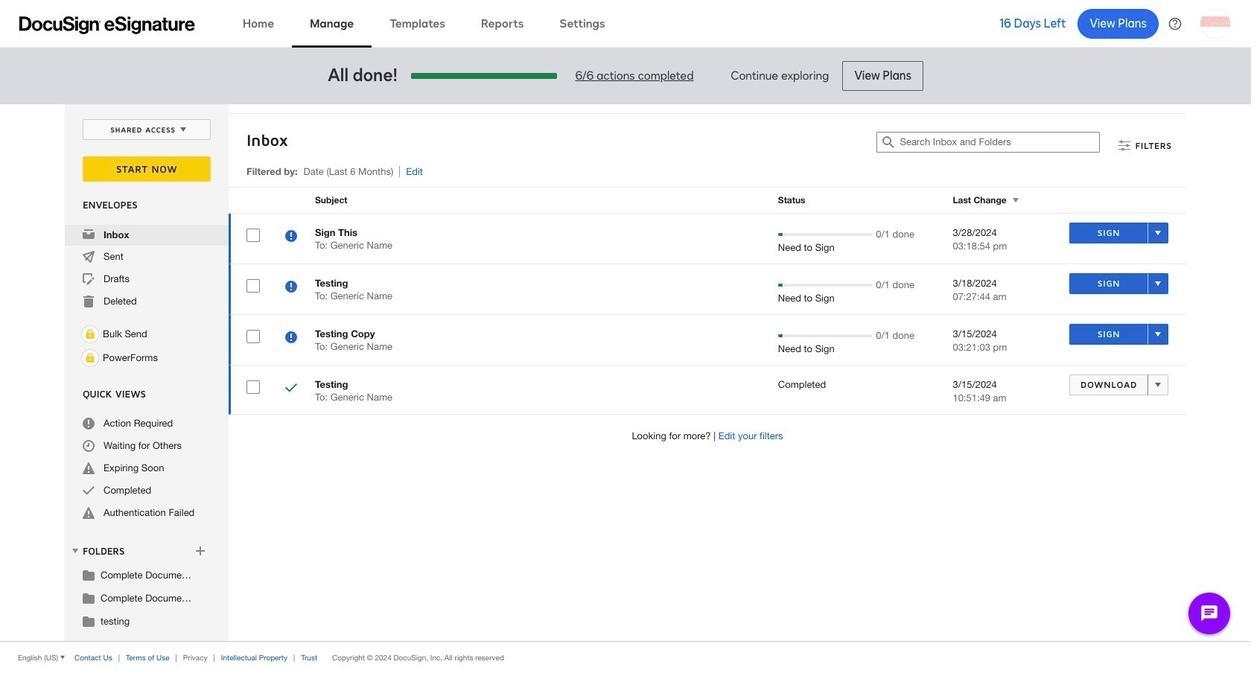 Task type: describe. For each thing, give the bounding box(es) containing it.
completed image
[[285, 382, 297, 396]]

action required image
[[83, 418, 95, 430]]

Search Inbox and Folders text field
[[900, 133, 1100, 152]]

secondary navigation region
[[65, 104, 1191, 642]]

completed image
[[83, 485, 95, 497]]

2 need to sign image from the top
[[285, 332, 297, 346]]

3 folder image from the top
[[83, 615, 95, 627]]

sent image
[[83, 251, 95, 263]]

need to sign image
[[285, 281, 297, 295]]

clock image
[[83, 440, 95, 452]]

trash image
[[83, 296, 95, 308]]



Task type: vqa. For each thing, say whether or not it's contained in the screenshot.
Search Folder text field
no



Task type: locate. For each thing, give the bounding box(es) containing it.
folder image
[[83, 569, 95, 581], [83, 592, 95, 604], [83, 615, 95, 627]]

1 vertical spatial alert image
[[83, 507, 95, 519]]

alert image up completed icon at the left of the page
[[83, 463, 95, 475]]

1 vertical spatial need to sign image
[[285, 332, 297, 346]]

1 alert image from the top
[[83, 463, 95, 475]]

need to sign image up completed image
[[285, 332, 297, 346]]

need to sign image up need to sign icon
[[285, 230, 297, 244]]

more info region
[[0, 642, 1252, 674]]

1 need to sign image from the top
[[285, 230, 297, 244]]

1 vertical spatial folder image
[[83, 592, 95, 604]]

alert image down completed icon at the left of the page
[[83, 507, 95, 519]]

draft image
[[83, 273, 95, 285]]

view folders image
[[69, 545, 81, 557]]

2 folder image from the top
[[83, 592, 95, 604]]

alert image
[[83, 463, 95, 475], [83, 507, 95, 519]]

0 vertical spatial need to sign image
[[285, 230, 297, 244]]

1 folder image from the top
[[83, 569, 95, 581]]

0 vertical spatial folder image
[[83, 569, 95, 581]]

lock image
[[81, 349, 99, 367]]

inbox image
[[83, 229, 95, 241]]

0 vertical spatial alert image
[[83, 463, 95, 475]]

2 alert image from the top
[[83, 507, 95, 519]]

need to sign image
[[285, 230, 297, 244], [285, 332, 297, 346]]

your uploaded profile image image
[[1201, 9, 1231, 38]]

lock image
[[81, 326, 99, 343]]

docusign esignature image
[[19, 16, 195, 34]]

2 vertical spatial folder image
[[83, 615, 95, 627]]



